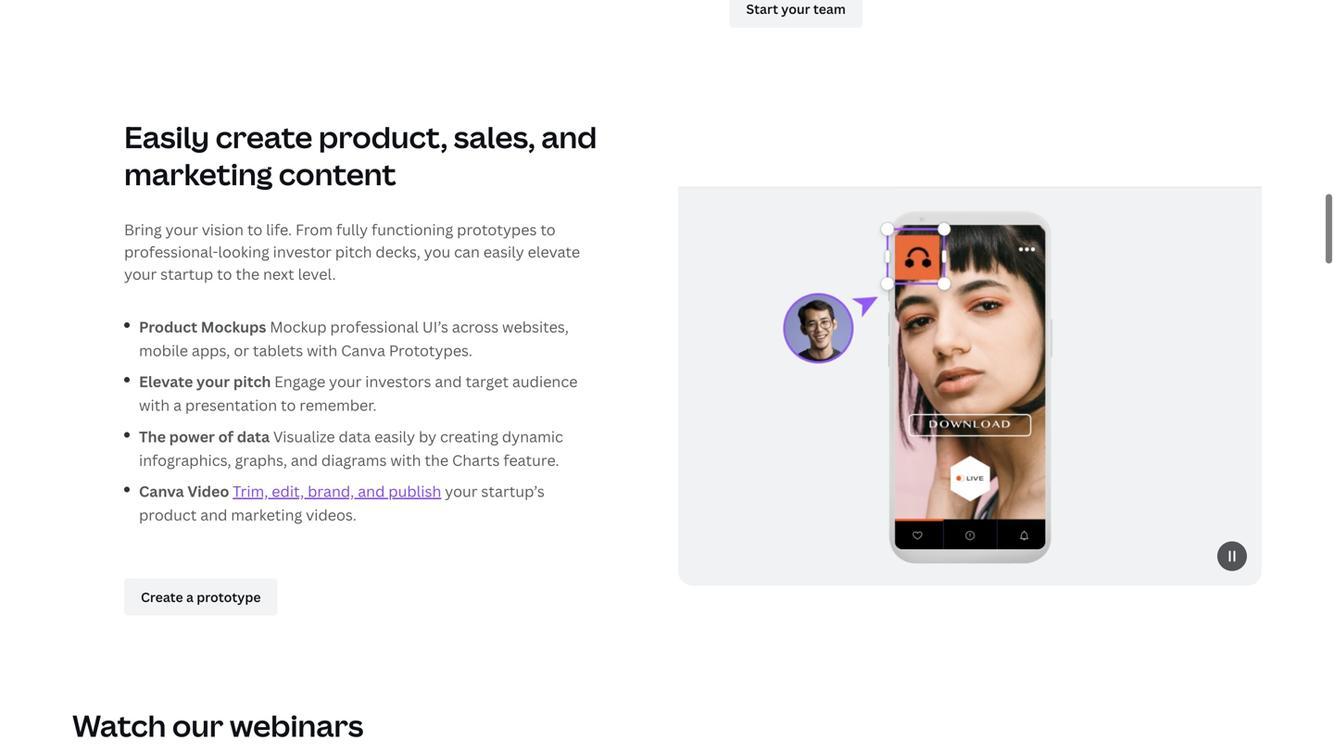 Task type: describe. For each thing, give the bounding box(es) containing it.
and inside your startup's product and marketing videos.
[[200, 505, 227, 525]]

trim,
[[233, 481, 268, 501]]

level.
[[298, 264, 336, 284]]

canva inside mockup professional ui's across websites, mobile apps, or tablets with canva prototypes.
[[341, 341, 385, 360]]

elevate
[[139, 372, 193, 392]]

the inside "bring your vision to life. from fully functioning prototypes to professional-looking investor pitch decks, you can easily elevate your startup to the next level."
[[236, 264, 260, 284]]

power
[[169, 427, 215, 446]]

easily inside visualize data easily by creating dynamic infographics, graphs, and diagrams with the charts feature.
[[374, 427, 415, 446]]

the inside visualize data easily by creating dynamic infographics, graphs, and diagrams with the charts feature.
[[425, 450, 449, 470]]

trim, edit, brand, and publish link
[[233, 481, 441, 501]]

content
[[279, 154, 396, 194]]

a
[[173, 395, 182, 415]]

websites,
[[502, 317, 569, 337]]

prototypes
[[457, 220, 537, 239]]

your down professional-
[[124, 264, 157, 284]]

life.
[[266, 220, 292, 239]]

pitch inside "bring your vision to life. from fully functioning prototypes to professional-looking investor pitch decks, you can easily elevate your startup to the next level."
[[335, 242, 372, 262]]

infographics,
[[139, 450, 231, 470]]

ui's
[[422, 317, 448, 337]]

the
[[139, 427, 166, 446]]

presentation
[[185, 395, 277, 415]]

target
[[466, 372, 509, 392]]

data inside visualize data easily by creating dynamic infographics, graphs, and diagrams with the charts feature.
[[339, 427, 371, 446]]

with inside mockup professional ui's across websites, mobile apps, or tablets with canva prototypes.
[[307, 341, 338, 360]]

with inside engage your investors and target audience with a presentation to remember.
[[139, 395, 170, 415]]

canva video trim, edit, brand, and publish
[[139, 481, 441, 501]]

to down looking in the top left of the page
[[217, 264, 232, 284]]

feature.
[[503, 450, 559, 470]]

engage your investors and target audience with a presentation to remember.
[[139, 372, 578, 415]]

functioning
[[372, 220, 453, 239]]

to inside engage your investors and target audience with a presentation to remember.
[[281, 395, 296, 415]]

prototypes.
[[389, 341, 473, 360]]

product mockups
[[139, 317, 266, 337]]

next
[[263, 264, 294, 284]]

startup
[[160, 264, 213, 284]]

audience
[[512, 372, 578, 392]]

and inside engage your investors and target audience with a presentation to remember.
[[435, 372, 462, 392]]

0 horizontal spatial pitch
[[233, 372, 271, 392]]

professional
[[330, 317, 419, 337]]

your for elevate
[[196, 372, 230, 392]]

with inside visualize data easily by creating dynamic infographics, graphs, and diagrams with the charts feature.
[[390, 450, 421, 470]]

easily inside "bring your vision to life. from fully functioning prototypes to professional-looking investor pitch decks, you can easily elevate your startup to the next level."
[[483, 242, 524, 262]]

the power of data
[[139, 427, 273, 446]]

visualize
[[273, 427, 335, 446]]

across
[[452, 317, 499, 337]]

investors
[[365, 372, 431, 392]]

our
[[172, 706, 224, 746]]

charts
[[452, 450, 500, 470]]

tablets
[[253, 341, 303, 360]]

your for bring
[[165, 220, 198, 239]]

edit,
[[272, 481, 304, 501]]

bring
[[124, 220, 162, 239]]

diagrams
[[321, 450, 387, 470]]

your inside your startup's product and marketing videos.
[[445, 481, 478, 501]]

professional-
[[124, 242, 218, 262]]



Task type: locate. For each thing, give the bounding box(es) containing it.
your for engage
[[329, 372, 362, 392]]

your startup's product and marketing videos.
[[139, 481, 545, 525]]

0 horizontal spatial canva
[[139, 481, 184, 501]]

mockup professional ui's across websites, mobile apps, or tablets with canva prototypes.
[[139, 317, 569, 360]]

canva down the professional at left top
[[341, 341, 385, 360]]

watch our webinars
[[72, 706, 364, 746]]

2 data from the left
[[339, 427, 371, 446]]

videos.
[[306, 505, 357, 525]]

visualize data easily by creating dynamic infographics, graphs, and diagrams with the charts feature.
[[139, 427, 563, 470]]

canva up product
[[139, 481, 184, 501]]

create
[[216, 117, 313, 157]]

apps,
[[192, 341, 230, 360]]

marketing inside your startup's product and marketing videos.
[[231, 505, 302, 525]]

marketing down the trim,
[[231, 505, 302, 525]]

graphs,
[[235, 450, 287, 470]]

0 horizontal spatial the
[[236, 264, 260, 284]]

1 data from the left
[[237, 427, 270, 446]]

and inside visualize data easily by creating dynamic infographics, graphs, and diagrams with the charts feature.
[[291, 450, 318, 470]]

to down engage
[[281, 395, 296, 415]]

1 horizontal spatial canva
[[341, 341, 385, 360]]

product,
[[319, 117, 448, 157]]

your down charts
[[445, 481, 478, 501]]

0 vertical spatial easily
[[483, 242, 524, 262]]

watch
[[72, 706, 166, 746]]

0 vertical spatial marketing
[[124, 154, 273, 194]]

0 vertical spatial the
[[236, 264, 260, 284]]

marketing up vision
[[124, 154, 273, 194]]

easily
[[124, 117, 209, 157]]

your
[[165, 220, 198, 239], [124, 264, 157, 284], [196, 372, 230, 392], [329, 372, 362, 392], [445, 481, 478, 501]]

your up remember.
[[329, 372, 362, 392]]

0 horizontal spatial with
[[139, 395, 170, 415]]

1 vertical spatial the
[[425, 450, 449, 470]]

easily
[[483, 242, 524, 262], [374, 427, 415, 446]]

the down looking in the top left of the page
[[236, 264, 260, 284]]

your up professional-
[[165, 220, 198, 239]]

the down by
[[425, 450, 449, 470]]

your inside engage your investors and target audience with a presentation to remember.
[[329, 372, 362, 392]]

sales,
[[454, 117, 535, 157]]

and
[[541, 117, 597, 157], [435, 372, 462, 392], [291, 450, 318, 470], [358, 481, 385, 501], [200, 505, 227, 525]]

or
[[234, 341, 249, 360]]

elevate your pitch
[[139, 372, 274, 392]]

easily down "prototypes"
[[483, 242, 524, 262]]

marketing
[[124, 154, 273, 194], [231, 505, 302, 525]]

marketing inside easily create product, sales, and marketing content
[[124, 154, 273, 194]]

elevate
[[528, 242, 580, 262]]

pitch
[[335, 242, 372, 262], [233, 372, 271, 392]]

pitch up the presentation
[[233, 372, 271, 392]]

mockups
[[201, 317, 266, 337]]

data
[[237, 427, 270, 446], [339, 427, 371, 446]]

can
[[454, 242, 480, 262]]

1 vertical spatial canva
[[139, 481, 184, 501]]

0 horizontal spatial data
[[237, 427, 270, 446]]

2 vertical spatial with
[[390, 450, 421, 470]]

data up diagrams
[[339, 427, 371, 446]]

0 horizontal spatial easily
[[374, 427, 415, 446]]

1 vertical spatial marketing
[[231, 505, 302, 525]]

bring your vision to life. from fully functioning prototypes to professional-looking investor pitch decks, you can easily elevate your startup to the next level.
[[124, 220, 580, 284]]

product
[[139, 317, 197, 337]]

1 horizontal spatial pitch
[[335, 242, 372, 262]]

and inside easily create product, sales, and marketing content
[[541, 117, 597, 157]]

to
[[247, 220, 262, 239], [540, 220, 556, 239], [217, 264, 232, 284], [281, 395, 296, 415]]

and down diagrams
[[358, 481, 385, 501]]

by
[[419, 427, 437, 446]]

with down mockup
[[307, 341, 338, 360]]

mobile
[[139, 341, 188, 360]]

investor
[[273, 242, 332, 262]]

pitch down fully
[[335, 242, 372, 262]]

0 vertical spatial canva
[[341, 341, 385, 360]]

1 horizontal spatial the
[[425, 450, 449, 470]]

1 horizontal spatial data
[[339, 427, 371, 446]]

to up "elevate"
[[540, 220, 556, 239]]

publish
[[388, 481, 441, 501]]

you
[[424, 242, 451, 262]]

easily left by
[[374, 427, 415, 446]]

to left life.
[[247, 220, 262, 239]]

remember.
[[300, 395, 377, 415]]

startup's
[[481, 481, 545, 501]]

and down visualize
[[291, 450, 318, 470]]

1 vertical spatial easily
[[374, 427, 415, 446]]

your up the presentation
[[196, 372, 230, 392]]

looking
[[218, 242, 269, 262]]

1 horizontal spatial easily
[[483, 242, 524, 262]]

from
[[296, 220, 333, 239]]

video
[[188, 481, 229, 501]]

and down video
[[200, 505, 227, 525]]

webinars
[[230, 706, 364, 746]]

of
[[218, 427, 234, 446]]

with down by
[[390, 450, 421, 470]]

decks,
[[376, 242, 421, 262]]

with left the a
[[139, 395, 170, 415]]

1 vertical spatial pitch
[[233, 372, 271, 392]]

2 horizontal spatial with
[[390, 450, 421, 470]]

and right sales,
[[541, 117, 597, 157]]

canva
[[341, 341, 385, 360], [139, 481, 184, 501]]

easily create product, sales, and marketing content
[[124, 117, 597, 194]]

vision
[[202, 220, 244, 239]]

mockup
[[270, 317, 327, 337]]

dynamic
[[502, 427, 563, 446]]

0 vertical spatial pitch
[[335, 242, 372, 262]]

1 vertical spatial with
[[139, 395, 170, 415]]

0 vertical spatial with
[[307, 341, 338, 360]]

fully
[[336, 220, 368, 239]]

and down prototypes.
[[435, 372, 462, 392]]

with
[[307, 341, 338, 360], [139, 395, 170, 415], [390, 450, 421, 470]]

engage
[[274, 372, 325, 392]]

product
[[139, 505, 197, 525]]

1 horizontal spatial with
[[307, 341, 338, 360]]

creating
[[440, 427, 499, 446]]

the
[[236, 264, 260, 284], [425, 450, 449, 470]]

brand,
[[308, 481, 354, 501]]

data up 'graphs,' on the bottom left of the page
[[237, 427, 270, 446]]



Task type: vqa. For each thing, say whether or not it's contained in the screenshot.
templates associated with All templates
no



